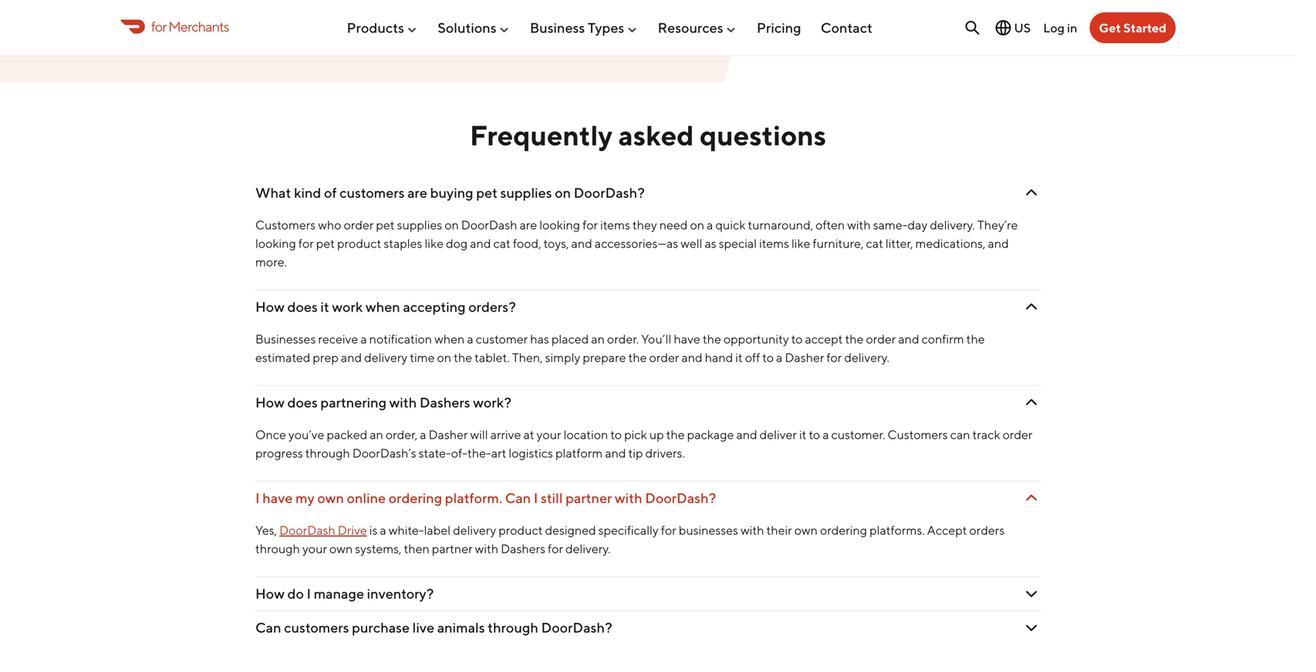 Task type: locate. For each thing, give the bounding box(es) containing it.
have left my at the bottom
[[263, 490, 293, 507]]

1 horizontal spatial i
[[307, 586, 311, 602]]

purchase
[[352, 620, 410, 636]]

delivery. inside is a white-label delivery product designed specifically for businesses with their own ordering platforms. accept orders through your own systems, then partner with dashers for delivery.
[[566, 542, 611, 556]]

up
[[650, 427, 664, 442]]

customers inside once you've packed an order, a dasher will arrive at your location to pick up the package and deliver it to a customer. customers can track order progress through doordash's state-of-the-art logistics platform and tip drivers.
[[888, 427, 948, 442]]

package
[[687, 427, 734, 442]]

1 vertical spatial through
[[255, 542, 300, 556]]

arrive
[[491, 427, 521, 442]]

0 vertical spatial delivery.
[[930, 218, 975, 232]]

supplies up food,
[[500, 184, 552, 201]]

are left buying at the top left of the page
[[408, 184, 427, 201]]

1 vertical spatial dashers
[[501, 542, 546, 556]]

pet down who on the top left of the page
[[316, 236, 335, 251]]

0 vertical spatial when
[[366, 299, 400, 315]]

1 vertical spatial it
[[736, 350, 743, 365]]

your down yes, doordash drive in the left bottom of the page
[[302, 542, 327, 556]]

0 vertical spatial your
[[537, 427, 561, 442]]

will
[[470, 427, 488, 442]]

the right accept
[[845, 332, 864, 346]]

0 vertical spatial ordering
[[389, 490, 442, 507]]

1 vertical spatial dasher
[[429, 427, 468, 442]]

chevron down image
[[1022, 184, 1041, 202], [1022, 298, 1041, 316], [1022, 394, 1041, 412], [1022, 489, 1041, 508]]

0 horizontal spatial i
[[255, 490, 260, 507]]

2 horizontal spatial it
[[799, 427, 807, 442]]

2 vertical spatial doordash?
[[541, 620, 612, 636]]

0 vertical spatial items
[[600, 218, 630, 232]]

cat left food,
[[493, 236, 511, 251]]

ordering up white- in the left of the page
[[389, 490, 442, 507]]

delivery
[[364, 350, 408, 365], [453, 523, 496, 538]]

a right is at bottom left
[[380, 523, 386, 538]]

log
[[1043, 20, 1065, 35]]

0 horizontal spatial looking
[[255, 236, 296, 251]]

and down they're
[[988, 236, 1009, 251]]

0 vertical spatial chevron down image
[[1022, 585, 1041, 603]]

2 horizontal spatial i
[[534, 490, 538, 507]]

once
[[255, 427, 286, 442]]

how up businesses
[[255, 299, 285, 315]]

own right my at the bottom
[[317, 490, 344, 507]]

0 horizontal spatial doordash
[[279, 523, 335, 538]]

and right dog
[[470, 236, 491, 251]]

0 horizontal spatial like
[[425, 236, 444, 251]]

label
[[424, 523, 451, 538]]

0 horizontal spatial dasher
[[429, 427, 468, 442]]

is a white-label delivery product designed specifically for businesses with their own ordering platforms. accept orders through your own systems, then partner with dashers for delivery.
[[255, 523, 1005, 556]]

1 horizontal spatial ordering
[[820, 523, 867, 538]]

1 horizontal spatial dashers
[[501, 542, 546, 556]]

order right track in the right of the page
[[1003, 427, 1033, 442]]

doordash
[[461, 218, 517, 232], [279, 523, 335, 538]]

customers
[[340, 184, 405, 201], [284, 620, 349, 636]]

0 vertical spatial an
[[591, 332, 605, 346]]

1 horizontal spatial cat
[[866, 236, 883, 251]]

doordash down my at the bottom
[[279, 523, 335, 538]]

an
[[591, 332, 605, 346], [370, 427, 383, 442]]

1 vertical spatial pet
[[376, 218, 395, 232]]

3 how from the top
[[255, 586, 285, 602]]

packed
[[327, 427, 367, 442]]

time
[[410, 350, 435, 365]]

1 vertical spatial your
[[302, 542, 327, 556]]

0 horizontal spatial partner
[[432, 542, 473, 556]]

1 horizontal spatial it
[[736, 350, 743, 365]]

3 chevron down image from the top
[[1022, 394, 1041, 412]]

started
[[1124, 20, 1167, 35]]

1 vertical spatial delivery.
[[844, 350, 890, 365]]

delivery down platform.
[[453, 523, 496, 538]]

on up well
[[690, 218, 705, 232]]

1 vertical spatial items
[[759, 236, 789, 251]]

looking up the more.
[[255, 236, 296, 251]]

1 horizontal spatial supplies
[[500, 184, 552, 201]]

1 horizontal spatial product
[[499, 523, 543, 538]]

1 horizontal spatial doordash
[[461, 218, 517, 232]]

1 vertical spatial how
[[255, 394, 285, 411]]

businesses receive a notification when a customer has placed an order. you'll have the opportunity to accept the order and confirm the estimated prep and delivery time on the tablet. then, simply prepare the order and hand it off to a dasher for delivery.
[[255, 332, 985, 365]]

a left customer.
[[823, 427, 829, 442]]

on up toys,
[[555, 184, 571, 201]]

dasher down accept
[[785, 350, 824, 365]]

items down 'turnaround,'
[[759, 236, 789, 251]]

contact
[[821, 19, 873, 36]]

own right their
[[795, 523, 818, 538]]

when
[[366, 299, 400, 315], [435, 332, 465, 346]]

your right at
[[537, 427, 561, 442]]

2 how from the top
[[255, 394, 285, 411]]

work
[[332, 299, 363, 315]]

chevron down image for how do i manage inventory?
[[1022, 585, 1041, 603]]

a inside is a white-label delivery product designed specifically for businesses with their own ordering platforms. accept orders through your own systems, then partner with dashers for delivery.
[[380, 523, 386, 538]]

customers
[[255, 218, 316, 232], [888, 427, 948, 442]]

1 horizontal spatial looking
[[540, 218, 580, 232]]

do
[[287, 586, 304, 602]]

an up doordash's
[[370, 427, 383, 442]]

1 vertical spatial can
[[255, 620, 281, 636]]

supplies inside customers who order pet supplies on doordash are looking for items they need on a quick turnaround, often with same-day delivery. they're looking for pet product staples like dog and cat food, toys, and accessories—as well as special items like furniture, cat litter, medications, and more.
[[397, 218, 442, 232]]

dashers up will
[[420, 394, 470, 411]]

then
[[404, 542, 430, 556]]

orders
[[970, 523, 1005, 538]]

drive
[[338, 523, 367, 538]]

they're
[[978, 218, 1018, 232]]

through right animals
[[488, 620, 539, 636]]

doordash?
[[574, 184, 645, 201], [645, 490, 716, 507], [541, 620, 612, 636]]

well
[[681, 236, 703, 251]]

to
[[792, 332, 803, 346], [763, 350, 774, 365], [611, 427, 622, 442], [809, 427, 820, 442]]

yes, doordash drive
[[255, 523, 367, 538]]

live
[[413, 620, 435, 636]]

dasher
[[785, 350, 824, 365], [429, 427, 468, 442]]

delivery. inside customers who order pet supplies on doordash are looking for items they need on a quick turnaround, often with same-day delivery. they're looking for pet product staples like dog and cat food, toys, and accessories—as well as special items like furniture, cat litter, medications, and more.
[[930, 218, 975, 232]]

pet right buying at the top left of the page
[[476, 184, 498, 201]]

contact link
[[821, 13, 873, 42]]

1 vertical spatial supplies
[[397, 218, 442, 232]]

in
[[1067, 20, 1078, 35]]

0 vertical spatial partner
[[566, 490, 612, 507]]

a inside customers who order pet supplies on doordash are looking for items they need on a quick turnaround, often with same-day delivery. they're looking for pet product staples like dog and cat food, toys, and accessories—as well as special items like furniture, cat litter, medications, and more.
[[707, 218, 713, 232]]

partner inside is a white-label delivery product designed specifically for businesses with their own ordering platforms. accept orders through your own systems, then partner with dashers for delivery.
[[432, 542, 473, 556]]

the left tablet.
[[454, 350, 472, 365]]

1 chevron down image from the top
[[1022, 585, 1041, 603]]

1 horizontal spatial delivery.
[[844, 350, 890, 365]]

does for partnering
[[287, 394, 318, 411]]

0 vertical spatial doordash?
[[574, 184, 645, 201]]

location
[[564, 427, 608, 442]]

0 vertical spatial through
[[305, 446, 350, 461]]

i up yes,
[[255, 490, 260, 507]]

for down accept
[[827, 350, 842, 365]]

4 chevron down image from the top
[[1022, 489, 1041, 508]]

log in link
[[1043, 20, 1078, 35]]

0 vertical spatial pet
[[476, 184, 498, 201]]

placed
[[552, 332, 589, 346]]

2 does from the top
[[287, 394, 318, 411]]

1 vertical spatial an
[[370, 427, 383, 442]]

2 chevron down image from the top
[[1022, 619, 1041, 637]]

0 vertical spatial it
[[321, 299, 329, 315]]

pet up the staples
[[376, 218, 395, 232]]

merchants
[[168, 18, 229, 35]]

and left tip
[[605, 446, 626, 461]]

cat down same-
[[866, 236, 883, 251]]

it
[[321, 299, 329, 315], [736, 350, 743, 365], [799, 427, 807, 442]]

i left still
[[534, 490, 538, 507]]

with up the furniture,
[[847, 218, 871, 232]]

does up businesses
[[287, 299, 318, 315]]

off
[[745, 350, 760, 365]]

customers down what
[[255, 218, 316, 232]]

quick
[[716, 218, 746, 232]]

more.
[[255, 255, 287, 269]]

0 vertical spatial looking
[[540, 218, 580, 232]]

1 vertical spatial own
[[795, 523, 818, 538]]

on right time
[[437, 350, 451, 365]]

like down 'turnaround,'
[[792, 236, 811, 251]]

with
[[847, 218, 871, 232], [389, 394, 417, 411], [615, 490, 642, 507], [741, 523, 764, 538], [475, 542, 499, 556]]

1 horizontal spatial customers
[[888, 427, 948, 442]]

kind
[[294, 184, 321, 201]]

products
[[347, 19, 404, 36]]

1 vertical spatial have
[[263, 490, 293, 507]]

0 horizontal spatial through
[[255, 542, 300, 556]]

state-
[[419, 446, 451, 461]]

through down packed
[[305, 446, 350, 461]]

customers right of
[[340, 184, 405, 201]]

to left pick
[[611, 427, 622, 442]]

customers inside customers who order pet supplies on doordash are looking for items they need on a quick turnaround, often with same-day delivery. they're looking for pet product staples like dog and cat food, toys, and accessories—as well as special items like furniture, cat litter, medications, and more.
[[255, 218, 316, 232]]

when for work
[[366, 299, 400, 315]]

0 vertical spatial delivery
[[364, 350, 408, 365]]

0 horizontal spatial cat
[[493, 236, 511, 251]]

globe line image
[[994, 19, 1013, 37]]

0 vertical spatial does
[[287, 299, 318, 315]]

order down you'll
[[649, 350, 679, 365]]

2 vertical spatial it
[[799, 427, 807, 442]]

tip
[[629, 446, 643, 461]]

to left accept
[[792, 332, 803, 346]]

dasher up the of-
[[429, 427, 468, 442]]

to right off
[[763, 350, 774, 365]]

when inside businesses receive a notification when a customer has placed an order. you'll have the opportunity to accept the order and confirm the estimated prep and delivery time on the tablet. then, simply prepare the order and hand it off to a dasher for delivery.
[[435, 332, 465, 346]]

1 vertical spatial looking
[[255, 236, 296, 251]]

1 horizontal spatial can
[[505, 490, 531, 507]]

2 chevron down image from the top
[[1022, 298, 1041, 316]]

0 vertical spatial doordash
[[461, 218, 517, 232]]

does up "you've" at left bottom
[[287, 394, 318, 411]]

dashers
[[420, 394, 470, 411], [501, 542, 546, 556]]

2 cat from the left
[[866, 236, 883, 251]]

it left off
[[736, 350, 743, 365]]

ordering inside is a white-label delivery product designed specifically for businesses with their own ordering platforms. accept orders through your own systems, then partner with dashers for delivery.
[[820, 523, 867, 538]]

you've
[[289, 427, 324, 442]]

looking up toys,
[[540, 218, 580, 232]]

i right "do"
[[307, 586, 311, 602]]

customers down "do"
[[284, 620, 349, 636]]

the
[[703, 332, 721, 346], [845, 332, 864, 346], [967, 332, 985, 346], [454, 350, 472, 365], [629, 350, 647, 365], [666, 427, 685, 442]]

like left dog
[[425, 236, 444, 251]]

1 horizontal spatial when
[[435, 332, 465, 346]]

with up the specifically
[[615, 490, 642, 507]]

a up as
[[707, 218, 713, 232]]

2 vertical spatial delivery.
[[566, 542, 611, 556]]

when for notification
[[435, 332, 465, 346]]

they
[[633, 218, 657, 232]]

the right up
[[666, 427, 685, 442]]

2 horizontal spatial through
[[488, 620, 539, 636]]

to right deliver
[[809, 427, 820, 442]]

1 how from the top
[[255, 299, 285, 315]]

product down still
[[499, 523, 543, 538]]

customer.
[[832, 427, 885, 442]]

get
[[1099, 20, 1121, 35]]

2 horizontal spatial delivery.
[[930, 218, 975, 232]]

an up prepare
[[591, 332, 605, 346]]

1 vertical spatial delivery
[[453, 523, 496, 538]]

0 vertical spatial can
[[505, 490, 531, 507]]

2 vertical spatial how
[[255, 586, 285, 602]]

own
[[317, 490, 344, 507], [795, 523, 818, 538], [330, 542, 353, 556]]

0 horizontal spatial customers
[[255, 218, 316, 232]]

ordering left the platforms.
[[820, 523, 867, 538]]

1 like from the left
[[425, 236, 444, 251]]

delivery down notification
[[364, 350, 408, 365]]

1 vertical spatial are
[[520, 218, 537, 232]]

supplies up the staples
[[397, 218, 442, 232]]

a left customer
[[467, 332, 474, 346]]

0 vertical spatial have
[[674, 332, 701, 346]]

1 horizontal spatial delivery
[[453, 523, 496, 538]]

it left work
[[321, 299, 329, 315]]

0 horizontal spatial have
[[263, 490, 293, 507]]

0 horizontal spatial product
[[337, 236, 381, 251]]

1 vertical spatial partner
[[432, 542, 473, 556]]

0 horizontal spatial pet
[[316, 236, 335, 251]]

confirm
[[922, 332, 964, 346]]

yes,
[[255, 523, 277, 538]]

supplies
[[500, 184, 552, 201], [397, 218, 442, 232]]

1 horizontal spatial are
[[520, 218, 537, 232]]

how left "do"
[[255, 586, 285, 602]]

1 horizontal spatial through
[[305, 446, 350, 461]]

it right deliver
[[799, 427, 807, 442]]

on
[[555, 184, 571, 201], [445, 218, 459, 232], [690, 218, 705, 232], [437, 350, 451, 365]]

product inside is a white-label delivery product designed specifically for businesses with their own ordering platforms. accept orders through your own systems, then partner with dashers for delivery.
[[499, 523, 543, 538]]

specifically
[[599, 523, 659, 538]]

1 vertical spatial ordering
[[820, 523, 867, 538]]

1 vertical spatial does
[[287, 394, 318, 411]]

1 horizontal spatial your
[[537, 427, 561, 442]]

how up once
[[255, 394, 285, 411]]

and left hand
[[682, 350, 703, 365]]

accessories—as
[[595, 236, 678, 251]]

and
[[470, 236, 491, 251], [571, 236, 592, 251], [988, 236, 1009, 251], [899, 332, 920, 346], [341, 350, 362, 365], [682, 350, 703, 365], [737, 427, 758, 442], [605, 446, 626, 461]]

staples
[[384, 236, 422, 251]]

for down kind
[[299, 236, 314, 251]]

items up the accessories—as
[[600, 218, 630, 232]]

dashers down designed
[[501, 542, 546, 556]]

0 horizontal spatial delivery
[[364, 350, 408, 365]]

pricing link
[[757, 13, 801, 42]]

does for it
[[287, 299, 318, 315]]

through inside is a white-label delivery product designed specifically for businesses with their own ordering platforms. accept orders through your own systems, then partner with dashers for delivery.
[[255, 542, 300, 556]]

1 does from the top
[[287, 299, 318, 315]]

for down designed
[[548, 542, 563, 556]]

for left the merchants
[[151, 18, 166, 35]]

0 horizontal spatial dashers
[[420, 394, 470, 411]]

own down drive
[[330, 542, 353, 556]]

1 cat from the left
[[493, 236, 511, 251]]

0 vertical spatial customers
[[255, 218, 316, 232]]

order right accept
[[866, 332, 896, 346]]

0 horizontal spatial when
[[366, 299, 400, 315]]

you'll
[[641, 332, 672, 346]]

cat
[[493, 236, 511, 251], [866, 236, 883, 251]]

chevron down image for can customers purchase live animals through doordash?
[[1022, 619, 1041, 637]]

2 vertical spatial pet
[[316, 236, 335, 251]]

product down who on the top left of the page
[[337, 236, 381, 251]]

through down yes,
[[255, 542, 300, 556]]

0 vertical spatial are
[[408, 184, 427, 201]]

0 vertical spatial dasher
[[785, 350, 824, 365]]

resources link
[[658, 13, 737, 42]]

how do i manage inventory?
[[255, 586, 434, 602]]

0 horizontal spatial an
[[370, 427, 383, 442]]

chevron down image
[[1022, 585, 1041, 603], [1022, 619, 1041, 637]]

1 vertical spatial when
[[435, 332, 465, 346]]

solutions link
[[438, 13, 511, 42]]

accept
[[927, 523, 967, 538]]

customers left can
[[888, 427, 948, 442]]

order right who on the top left of the page
[[344, 218, 374, 232]]

0 vertical spatial how
[[255, 299, 285, 315]]

1 vertical spatial chevron down image
[[1022, 619, 1041, 637]]

when up time
[[435, 332, 465, 346]]

partner right still
[[566, 490, 612, 507]]

1 chevron down image from the top
[[1022, 184, 1041, 202]]

pet
[[476, 184, 498, 201], [376, 218, 395, 232], [316, 236, 335, 251]]

1 horizontal spatial an
[[591, 332, 605, 346]]

prep
[[313, 350, 339, 365]]

doordash drive link
[[279, 523, 367, 538]]

the up hand
[[703, 332, 721, 346]]

when right work
[[366, 299, 400, 315]]

delivery.
[[930, 218, 975, 232], [844, 350, 890, 365], [566, 542, 611, 556]]

1 horizontal spatial partner
[[566, 490, 612, 507]]

partner down label
[[432, 542, 473, 556]]

0 horizontal spatial delivery.
[[566, 542, 611, 556]]

business types link
[[530, 13, 638, 42]]

doordash up dog
[[461, 218, 517, 232]]

2 horizontal spatial pet
[[476, 184, 498, 201]]

0 vertical spatial product
[[337, 236, 381, 251]]

special
[[719, 236, 757, 251]]

are up food,
[[520, 218, 537, 232]]



Task type: describe. For each thing, give the bounding box(es) containing it.
2 vertical spatial own
[[330, 542, 353, 556]]

with inside customers who order pet supplies on doordash are looking for items they need on a quick turnaround, often with same-day delivery. they're looking for pet product staples like dog and cat food, toys, and accessories—as well as special items like furniture, cat litter, medications, and more.
[[847, 218, 871, 232]]

businesses
[[255, 332, 316, 346]]

is
[[369, 523, 378, 538]]

how does partnering with dashers work?
[[255, 394, 511, 411]]

0 horizontal spatial ordering
[[389, 490, 442, 507]]

pick
[[624, 427, 647, 442]]

for inside businesses receive a notification when a customer has placed an order. you'll have the opportunity to accept the order and confirm the estimated prep and delivery time on the tablet. then, simply prepare the order and hand it off to a dasher for delivery.
[[827, 350, 842, 365]]

art
[[491, 446, 507, 461]]

turnaround,
[[748, 218, 813, 232]]

with down i have my own online ordering platform. can i still partner with doordash?
[[475, 542, 499, 556]]

for left businesses
[[661, 523, 677, 538]]

of
[[324, 184, 337, 201]]

and right toys,
[[571, 236, 592, 251]]

the right confirm
[[967, 332, 985, 346]]

notification
[[369, 332, 432, 346]]

0 vertical spatial dashers
[[420, 394, 470, 411]]

accept
[[805, 332, 843, 346]]

dasher inside once you've packed an order, a dasher will arrive at your location to pick up the package and deliver it to a customer. customers can track order progress through doordash's state-of-the-art logistics platform and tip drivers.
[[429, 427, 468, 442]]

1 vertical spatial doordash
[[279, 523, 335, 538]]

how does it work when accepting orders?
[[255, 299, 516, 315]]

inventory?
[[367, 586, 434, 602]]

can customers purchase live animals through doordash?
[[255, 620, 612, 636]]

medications,
[[916, 236, 986, 251]]

still
[[541, 490, 563, 507]]

as
[[705, 236, 717, 251]]

us
[[1014, 20, 1031, 35]]

with left their
[[741, 523, 764, 538]]

types
[[588, 19, 624, 36]]

a right order,
[[420, 427, 426, 442]]

delivery inside is a white-label delivery product designed specifically for businesses with their own ordering platforms. accept orders through your own systems, then partner with dashers for delivery.
[[453, 523, 496, 538]]

how for how does partnering with dashers work?
[[255, 394, 285, 411]]

white-
[[389, 523, 424, 538]]

0 horizontal spatial items
[[600, 218, 630, 232]]

0 vertical spatial customers
[[340, 184, 405, 201]]

doordash's
[[352, 446, 416, 461]]

for merchants
[[151, 18, 229, 35]]

manage
[[314, 586, 364, 602]]

work?
[[473, 394, 511, 411]]

on inside businesses receive a notification when a customer has placed an order. you'll have the opportunity to accept the order and confirm the estimated prep and delivery time on the tablet. then, simply prepare the order and hand it off to a dasher for delivery.
[[437, 350, 451, 365]]

often
[[816, 218, 845, 232]]

prepare
[[583, 350, 626, 365]]

an inside once you've packed an order, a dasher will arrive at your location to pick up the package and deliver it to a customer. customers can track order progress through doordash's state-of-the-art logistics platform and tip drivers.
[[370, 427, 383, 442]]

the inside once you've packed an order, a dasher will arrive at your location to pick up the package and deliver it to a customer. customers can track order progress through doordash's state-of-the-art logistics platform and tip drivers.
[[666, 427, 685, 442]]

opportunity
[[724, 332, 789, 346]]

your inside is a white-label delivery product designed specifically for businesses with their own ordering platforms. accept orders through your own systems, then partner with dashers for delivery.
[[302, 542, 327, 556]]

tablet.
[[475, 350, 510, 365]]

designed
[[545, 523, 596, 538]]

it inside businesses receive a notification when a customer has placed an order. you'll have the opportunity to accept the order and confirm the estimated prep and delivery time on the tablet. then, simply prepare the order and hand it off to a dasher for delivery.
[[736, 350, 743, 365]]

asked
[[618, 119, 694, 152]]

a right receive
[[361, 332, 367, 346]]

order,
[[386, 427, 418, 442]]

0 vertical spatial own
[[317, 490, 344, 507]]

dasher inside businesses receive a notification when a customer has placed an order. you'll have the opportunity to accept the order and confirm the estimated prep and delivery time on the tablet. then, simply prepare the order and hand it off to a dasher for delivery.
[[785, 350, 824, 365]]

receive
[[318, 332, 358, 346]]

resources
[[658, 19, 724, 36]]

the down order.
[[629, 350, 647, 365]]

pricing
[[757, 19, 801, 36]]

product inside customers who order pet supplies on doordash are looking for items they need on a quick turnaround, often with same-day delivery. they're looking for pet product staples like dog and cat food, toys, and accessories—as well as special items like furniture, cat litter, medications, and more.
[[337, 236, 381, 251]]

the-
[[468, 446, 491, 461]]

delivery inside businesses receive a notification when a customer has placed an order. you'll have the opportunity to accept the order and confirm the estimated prep and delivery time on the tablet. then, simply prepare the order and hand it off to a dasher for delivery.
[[364, 350, 408, 365]]

platforms.
[[870, 523, 925, 538]]

progress
[[255, 446, 303, 461]]

delivery. inside businesses receive a notification when a customer has placed an order. you'll have the opportunity to accept the order and confirm the estimated prep and delivery time on the tablet. then, simply prepare the order and hand it off to a dasher for delivery.
[[844, 350, 890, 365]]

dog
[[446, 236, 468, 251]]

order inside customers who order pet supplies on doordash are looking for items they need on a quick turnaround, often with same-day delivery. they're looking for pet product staples like dog and cat food, toys, and accessories—as well as special items like furniture, cat litter, medications, and more.
[[344, 218, 374, 232]]

chevron down image for how does it work when accepting orders?
[[1022, 298, 1041, 316]]

furniture,
[[813, 236, 864, 251]]

with up order,
[[389, 394, 417, 411]]

platform.
[[445, 490, 502, 507]]

what
[[255, 184, 291, 201]]

on up dog
[[445, 218, 459, 232]]

through inside once you've packed an order, a dasher will arrive at your location to pick up the package and deliver it to a customer. customers can track order progress through doordash's state-of-the-art logistics platform and tip drivers.
[[305, 446, 350, 461]]

for merchants link
[[120, 16, 229, 37]]

order inside once you've packed an order, a dasher will arrive at your location to pick up the package and deliver it to a customer. customers can track order progress through doordash's state-of-the-art logistics platform and tip drivers.
[[1003, 427, 1033, 442]]

partnering
[[321, 394, 387, 411]]

need
[[660, 218, 688, 232]]

frequently asked questions
[[470, 119, 827, 152]]

0 horizontal spatial are
[[408, 184, 427, 201]]

business
[[530, 19, 585, 36]]

it inside once you've packed an order, a dasher will arrive at your location to pick up the package and deliver it to a customer. customers can track order progress through doordash's state-of-the-art logistics platform and tip drivers.
[[799, 427, 807, 442]]

2 like from the left
[[792, 236, 811, 251]]

systems,
[[355, 542, 402, 556]]

for up the accessories—as
[[583, 218, 598, 232]]

and left deliver
[[737, 427, 758, 442]]

day
[[908, 218, 928, 232]]

how for how does it work when accepting orders?
[[255, 299, 285, 315]]

online
[[347, 490, 386, 507]]

drivers.
[[646, 446, 685, 461]]

food,
[[513, 236, 541, 251]]

chevron down image for how does partnering with dashers work?
[[1022, 394, 1041, 412]]

estimated
[[255, 350, 310, 365]]

questions
[[700, 119, 827, 152]]

order.
[[607, 332, 639, 346]]

doordash inside customers who order pet supplies on doordash are looking for items they need on a quick turnaround, often with same-day delivery. they're looking for pet product staples like dog and cat food, toys, and accessories—as well as special items like furniture, cat litter, medications, and more.
[[461, 218, 517, 232]]

once you've packed an order, a dasher will arrive at your location to pick up the package and deliver it to a customer. customers can track order progress through doordash's state-of-the-art logistics platform and tip drivers.
[[255, 427, 1033, 461]]

business types
[[530, 19, 624, 36]]

chevron down image for what kind of customers are buying pet supplies on doordash?
[[1022, 184, 1041, 202]]

1 horizontal spatial items
[[759, 236, 789, 251]]

how for how do i manage inventory?
[[255, 586, 285, 602]]

are inside customers who order pet supplies on doordash are looking for items they need on a quick turnaround, often with same-day delivery. they're looking for pet product staples like dog and cat food, toys, and accessories—as well as special items like furniture, cat litter, medications, and more.
[[520, 218, 537, 232]]

1 vertical spatial customers
[[284, 620, 349, 636]]

customer
[[476, 332, 528, 346]]

and down receive
[[341, 350, 362, 365]]

get started
[[1099, 20, 1167, 35]]

can
[[950, 427, 970, 442]]

platform
[[556, 446, 603, 461]]

what kind of customers are buying pet supplies on doordash?
[[255, 184, 645, 201]]

1 vertical spatial doordash?
[[645, 490, 716, 507]]

toys,
[[544, 236, 569, 251]]

logistics
[[509, 446, 553, 461]]

have inside businesses receive a notification when a customer has placed an order. you'll have the opportunity to accept the order and confirm the estimated prep and delivery time on the tablet. then, simply prepare the order and hand it off to a dasher for delivery.
[[674, 332, 701, 346]]

1 horizontal spatial pet
[[376, 218, 395, 232]]

your inside once you've packed an order, a dasher will arrive at your location to pick up the package and deliver it to a customer. customers can track order progress through doordash's state-of-the-art logistics platform and tip drivers.
[[537, 427, 561, 442]]

chevron down image for i have my own online ordering platform. can i still partner with doordash?
[[1022, 489, 1041, 508]]

0 horizontal spatial it
[[321, 299, 329, 315]]

an inside businesses receive a notification when a customer has placed an order. you'll have the opportunity to accept the order and confirm the estimated prep and delivery time on the tablet. then, simply prepare the order and hand it off to a dasher for delivery.
[[591, 332, 605, 346]]

solutions
[[438, 19, 497, 36]]

at
[[524, 427, 534, 442]]

accepting
[[403, 299, 466, 315]]

who
[[318, 218, 341, 232]]

and left confirm
[[899, 332, 920, 346]]

2 vertical spatial through
[[488, 620, 539, 636]]

a right off
[[776, 350, 783, 365]]

dashers inside is a white-label delivery product designed specifically for businesses with their own ordering platforms. accept orders through your own systems, then partner with dashers for delivery.
[[501, 542, 546, 556]]

get started button
[[1090, 12, 1176, 43]]



Task type: vqa. For each thing, say whether or not it's contained in the screenshot.
Convenience
no



